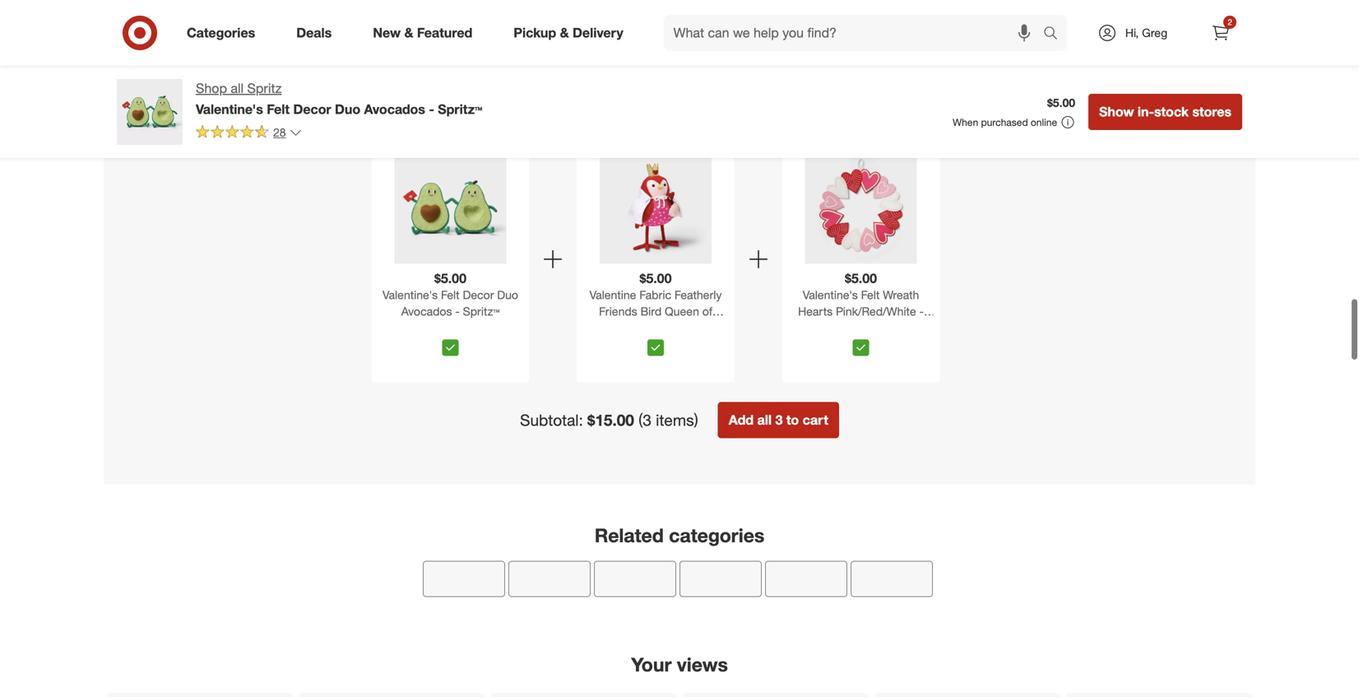 Task type: describe. For each thing, give the bounding box(es) containing it.
friends
[[599, 304, 638, 319]]

image of valentine's felt decor duo avocados - spritz™ image
[[117, 79, 183, 145]]

$5.00 valentine's felt wreath hearts pink/red/white - spritz™
[[799, 271, 924, 335]]

pickup & delivery link
[[500, 15, 644, 51]]

spritz
[[247, 80, 282, 96]]

greg
[[1143, 26, 1168, 40]]

2 link
[[1203, 15, 1240, 51]]

search
[[1036, 26, 1076, 42]]

28 link
[[196, 124, 303, 143]]

$15.00
[[588, 411, 635, 430]]

show in-stock stores
[[1100, 104, 1232, 120]]

decor inside $5.00 valentine's felt decor duo avocados - spritz™
[[463, 288, 494, 302]]

to
[[787, 412, 799, 428]]

valentine's felt decor duo avocados - spritz™ image
[[395, 152, 507, 264]]

online
[[1031, 116, 1058, 128]]

spritz™ inside the $5.00 valentine fabric featherly friends bird queen of hearts - spritz™
[[660, 321, 697, 335]]

shop all spritz valentine's felt decor duo avocados - spritz™
[[196, 80, 483, 117]]

fabric
[[640, 288, 672, 302]]

& for new
[[405, 25, 414, 41]]

$5.00 valentine fabric featherly friends bird queen of hearts - spritz™
[[590, 271, 722, 335]]

3
[[776, 412, 783, 428]]

hi, greg
[[1126, 26, 1168, 40]]

add all 3 to cart button
[[718, 402, 840, 438]]

valentine
[[590, 288, 637, 302]]

pickup & delivery
[[514, 25, 624, 41]]

spritz™ inside $5.00 valentine's felt wreath hearts pink/red/white - spritz™
[[843, 321, 880, 335]]

in-
[[1138, 104, 1155, 120]]

(3
[[639, 411, 652, 430]]

items)
[[656, 411, 699, 430]]

queen
[[665, 304, 700, 319]]

stores
[[1193, 104, 1232, 120]]

of
[[703, 304, 713, 319]]

felt for $5.00 valentine's felt decor duo avocados - spritz™
[[441, 288, 460, 302]]

related categories
[[595, 524, 765, 547]]

valentine's felt wreath hearts pink/red/white - spritz™ link
[[786, 287, 937, 335]]

featherly
[[675, 288, 722, 302]]

show
[[1100, 104, 1135, 120]]

$5.00 for $5.00
[[1048, 96, 1076, 110]]

- inside $5.00 valentine's felt decor duo avocados - spritz™
[[455, 304, 460, 319]]

avocados inside $5.00 valentine's felt decor duo avocados - spritz™
[[401, 304, 452, 319]]

deals link
[[283, 15, 353, 51]]

wreath
[[883, 288, 920, 302]]

$5.00 for $5.00 valentine fabric featherly friends bird queen of hearts - spritz™
[[640, 271, 672, 287]]

valentine's felt decor duo avocados - spritz™ link
[[375, 287, 526, 333]]

all for add
[[758, 412, 772, 428]]

hi,
[[1126, 26, 1139, 40]]

valentine's for $5.00 valentine's felt wreath hearts pink/red/white - spritz™
[[803, 288, 858, 302]]

hearts inside the $5.00 valentine fabric featherly friends bird queen of hearts - spritz™
[[615, 321, 650, 335]]

spritz™ inside shop all spritz valentine's felt decor duo avocados - spritz™
[[438, 101, 483, 117]]



Task type: locate. For each thing, give the bounding box(es) containing it.
valentine's felt wreath hearts pink/red/white - spritz™ image
[[806, 152, 917, 264]]

delivery
[[573, 25, 624, 41]]

purchased
[[982, 116, 1029, 128]]

spritz™
[[438, 101, 483, 117], [463, 304, 500, 319], [660, 321, 697, 335], [843, 321, 880, 335]]

bird
[[641, 304, 662, 319]]

show in-stock stores button
[[1089, 94, 1243, 130]]

all inside shop all spritz valentine's felt decor duo avocados - spritz™
[[231, 80, 244, 96]]

0 vertical spatial hearts
[[799, 304, 833, 319]]

felt inside $5.00 valentine's felt decor duo avocados - spritz™
[[441, 288, 460, 302]]

add all 3 to cart
[[729, 412, 829, 428]]

valentine fabric featherly friends bird queen of hearts - spritz™ link
[[581, 287, 732, 335]]

0 horizontal spatial duo
[[335, 101, 361, 117]]

related
[[595, 524, 664, 547]]

when purchased online
[[953, 116, 1058, 128]]

2
[[1228, 17, 1233, 27]]

duo
[[335, 101, 361, 117], [497, 288, 519, 302]]

felt
[[267, 101, 290, 117], [441, 288, 460, 302], [862, 288, 880, 302]]

duo inside shop all spritz valentine's felt decor duo avocados - spritz™
[[335, 101, 361, 117]]

1 vertical spatial decor
[[463, 288, 494, 302]]

felt inside $5.00 valentine's felt wreath hearts pink/red/white - spritz™
[[862, 288, 880, 302]]

all
[[231, 80, 244, 96], [758, 412, 772, 428]]

$5.00 up online
[[1048, 96, 1076, 110]]

add
[[729, 412, 754, 428]]

0 vertical spatial avocados
[[364, 101, 425, 117]]

$5.00 inside the $5.00 valentine fabric featherly friends bird queen of hearts - spritz™
[[640, 271, 672, 287]]

&
[[405, 25, 414, 41], [560, 25, 569, 41]]

subtotal: $15.00 (3 items)
[[520, 411, 699, 430]]

0 horizontal spatial felt
[[267, 101, 290, 117]]

pink/red/white
[[836, 304, 917, 319]]

2 horizontal spatial felt
[[862, 288, 880, 302]]

1 vertical spatial all
[[758, 412, 772, 428]]

1 horizontal spatial valentine's
[[383, 288, 438, 302]]

1 horizontal spatial decor
[[463, 288, 494, 302]]

& inside 'link'
[[560, 25, 569, 41]]

0 vertical spatial all
[[231, 80, 244, 96]]

0 vertical spatial decor
[[293, 101, 331, 117]]

2 & from the left
[[560, 25, 569, 41]]

all for shop
[[231, 80, 244, 96]]

$5.00 for $5.00 valentine's felt decor duo avocados - spritz™
[[435, 271, 467, 287]]

1 horizontal spatial &
[[560, 25, 569, 41]]

& inside 'link'
[[405, 25, 414, 41]]

categories
[[187, 25, 255, 41]]

None checkbox
[[648, 340, 664, 356], [853, 340, 870, 356], [648, 340, 664, 356], [853, 340, 870, 356]]

1 & from the left
[[405, 25, 414, 41]]

search button
[[1036, 15, 1076, 54]]

deals
[[297, 25, 332, 41]]

avocados
[[364, 101, 425, 117], [401, 304, 452, 319]]

valentine's for $5.00 valentine's felt decor duo avocados - spritz™
[[383, 288, 438, 302]]

all inside button
[[758, 412, 772, 428]]

$5.00 up valentine's felt wreath hearts pink/red/white - spritz™ link
[[845, 271, 878, 287]]

-
[[429, 101, 435, 117], [455, 304, 460, 319], [920, 304, 924, 319], [653, 321, 657, 335]]

duo inside $5.00 valentine's felt decor duo avocados - spritz™
[[497, 288, 519, 302]]

$5.00 up valentine's felt decor duo avocados - spritz™ link
[[435, 271, 467, 287]]

your
[[632, 653, 672, 676]]

0 horizontal spatial all
[[231, 80, 244, 96]]

decor
[[293, 101, 331, 117], [463, 288, 494, 302]]

1 vertical spatial avocados
[[401, 304, 452, 319]]

new & featured
[[373, 25, 473, 41]]

categories link
[[173, 15, 276, 51]]

$5.00 valentine's felt decor duo avocados - spritz™
[[383, 271, 519, 319]]

hearts down friends
[[615, 321, 650, 335]]

shop
[[196, 80, 227, 96]]

hearts inside $5.00 valentine's felt wreath hearts pink/red/white - spritz™
[[799, 304, 833, 319]]

0 horizontal spatial decor
[[293, 101, 331, 117]]

& for pickup
[[560, 25, 569, 41]]

$5.00
[[1048, 96, 1076, 110], [435, 271, 467, 287], [640, 271, 672, 287], [845, 271, 878, 287]]

& right the new
[[405, 25, 414, 41]]

28
[[273, 125, 286, 139]]

decor inside shop all spritz valentine's felt decor duo avocados - spritz™
[[293, 101, 331, 117]]

1 horizontal spatial felt
[[441, 288, 460, 302]]

1 horizontal spatial all
[[758, 412, 772, 428]]

pickup
[[514, 25, 557, 41]]

$5.00 inside $5.00 valentine's felt wreath hearts pink/red/white - spritz™
[[845, 271, 878, 287]]

0 vertical spatial duo
[[335, 101, 361, 117]]

- inside $5.00 valentine's felt wreath hearts pink/red/white - spritz™
[[920, 304, 924, 319]]

& right 'pickup' on the top left of the page
[[560, 25, 569, 41]]

subtotal:
[[520, 411, 583, 430]]

hearts left pink/red/white
[[799, 304, 833, 319]]

0 horizontal spatial &
[[405, 25, 414, 41]]

valentine fabric featherly friends bird queen of hearts - spritz™ image
[[600, 152, 712, 264]]

all right shop
[[231, 80, 244, 96]]

new & featured link
[[359, 15, 493, 51]]

1 vertical spatial hearts
[[615, 321, 650, 335]]

all left the '3'
[[758, 412, 772, 428]]

when
[[953, 116, 979, 128]]

avocados inside shop all spritz valentine's felt decor duo avocados - spritz™
[[364, 101, 425, 117]]

1 horizontal spatial duo
[[497, 288, 519, 302]]

- inside the $5.00 valentine fabric featherly friends bird queen of hearts - spritz™
[[653, 321, 657, 335]]

your views
[[632, 653, 728, 676]]

hearts
[[799, 304, 833, 319], [615, 321, 650, 335]]

stock
[[1155, 104, 1189, 120]]

felt for $5.00 valentine's felt wreath hearts pink/red/white - spritz™
[[862, 288, 880, 302]]

None checkbox
[[442, 340, 459, 356]]

$5.00 for $5.00 valentine's felt wreath hearts pink/red/white - spritz™
[[845, 271, 878, 287]]

felt inside shop all spritz valentine's felt decor duo avocados - spritz™
[[267, 101, 290, 117]]

valentine's inside $5.00 valentine's felt wreath hearts pink/red/white - spritz™
[[803, 288, 858, 302]]

2 horizontal spatial valentine's
[[803, 288, 858, 302]]

categories
[[669, 524, 765, 547]]

cart
[[803, 412, 829, 428]]

new
[[373, 25, 401, 41]]

views
[[677, 653, 728, 676]]

- inside shop all spritz valentine's felt decor duo avocados - spritz™
[[429, 101, 435, 117]]

valentine's
[[196, 101, 263, 117], [383, 288, 438, 302], [803, 288, 858, 302]]

$5.00 inside $5.00 valentine's felt decor duo avocados - spritz™
[[435, 271, 467, 287]]

spritz™ inside $5.00 valentine's felt decor duo avocados - spritz™
[[463, 304, 500, 319]]

What can we help you find? suggestions appear below search field
[[664, 15, 1048, 51]]

valentine's inside shop all spritz valentine's felt decor duo avocados - spritz™
[[196, 101, 263, 117]]

0 horizontal spatial valentine's
[[196, 101, 263, 117]]

$5.00 up fabric
[[640, 271, 672, 287]]

valentine's inside $5.00 valentine's felt decor duo avocados - spritz™
[[383, 288, 438, 302]]

1 horizontal spatial hearts
[[799, 304, 833, 319]]

featured
[[417, 25, 473, 41]]

1 vertical spatial duo
[[497, 288, 519, 302]]

0 horizontal spatial hearts
[[615, 321, 650, 335]]



Task type: vqa. For each thing, say whether or not it's contained in the screenshot.
blue,
no



